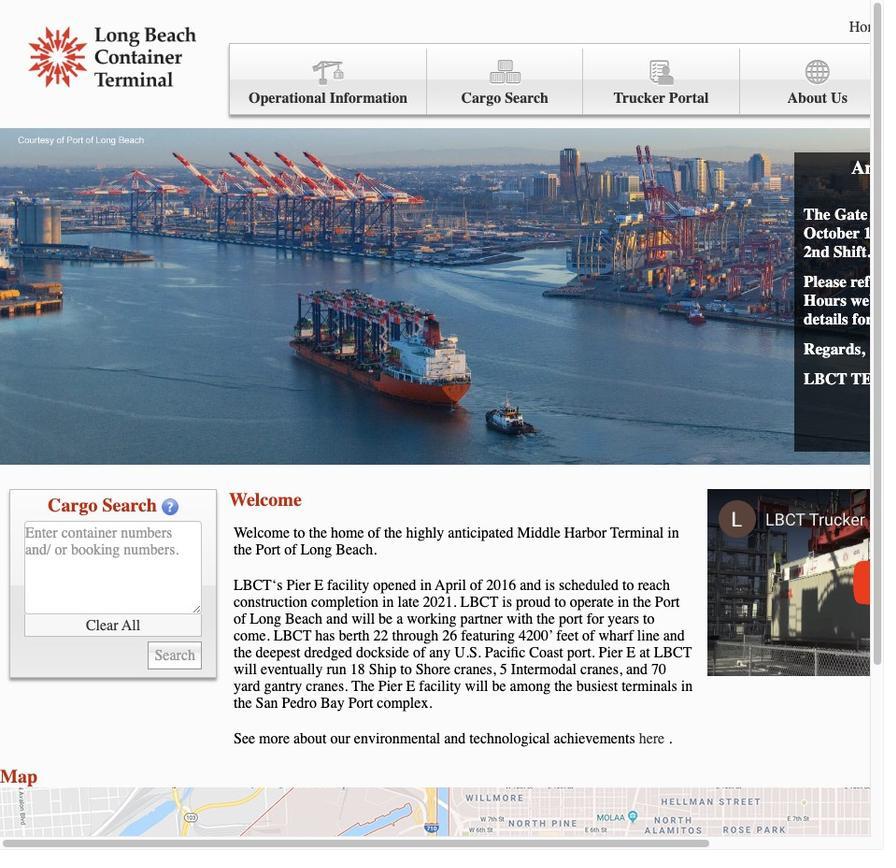 Task type: vqa. For each thing, say whether or not it's contained in the screenshot.
the bottom contact
no



Task type: locate. For each thing, give the bounding box(es) containing it.
0 horizontal spatial long
[[250, 611, 282, 628]]

e
[[314, 577, 324, 594], [627, 644, 636, 661], [406, 678, 416, 695]]

will
[[352, 611, 375, 628], [234, 661, 257, 678], [465, 678, 489, 695]]

1 horizontal spatial pier
[[379, 678, 403, 695]]

and left the '70'
[[627, 661, 648, 678]]

search inside "menu bar"
[[505, 90, 549, 107]]

port right bay
[[349, 695, 373, 712]]

about us link
[[740, 49, 885, 115]]

e left shore
[[406, 678, 416, 695]]

pier right port. at the bottom right of the page
[[599, 644, 623, 661]]

scheduled
[[559, 577, 619, 594]]

long down lbct's
[[250, 611, 282, 628]]

pier down the dockside
[[379, 678, 403, 695]]

welcome to the home of the highly anticipated middle harbor terminal in the port of long beach.
[[234, 525, 680, 558]]

0 vertical spatial cargo
[[462, 90, 501, 107]]

the right run
[[352, 678, 375, 695]]

the
[[804, 205, 831, 224], [352, 678, 375, 695]]

lbct's pier e facility opened in april of 2016 and is scheduled to reach construction completion in late 2021.  lbct is proud to operate in the port of long beach and will be a working partner with the port for years to come.  lbct has berth 22 through 26 featuring 4200' feet of wharf line and the deepest dredged dockside of any u.s. pacific coast port. pier e at lbct will eventually run 18 ship to shore cranes, 5 intermodal cranes, and 70 yard gantry cranes. the pier e facility will be among the busiest terminals in the san pedro bay port complex.
[[234, 577, 693, 712]]

0 horizontal spatial the
[[352, 678, 375, 695]]

long inside lbct's pier e facility opened in april of 2016 and is scheduled to reach construction completion in late 2021.  lbct is proud to operate in the port of long beach and will be a working partner with the port for years to come.  lbct has berth 22 through 26 featuring 4200' feet of wharf line and the deepest dredged dockside of any u.s. pacific coast port. pier e at lbct will eventually run 18 ship to shore cranes, 5 intermodal cranes, and 70 yard gantry cranes. the pier e facility will be among the busiest terminals in the san pedro bay port complex.
[[250, 611, 282, 628]]

1 vertical spatial the
[[352, 678, 375, 695]]

gantry
[[264, 678, 302, 695]]

featuring
[[461, 628, 515, 644]]

to right proud
[[555, 594, 566, 611]]

will left 5
[[465, 678, 489, 695]]

menu bar
[[229, 43, 885, 115]]

the left gate
[[804, 205, 831, 224]]

to left the home
[[294, 525, 305, 542]]

the left the home
[[309, 525, 327, 542]]

cranes, left 5
[[455, 661, 496, 678]]

and left technological
[[445, 730, 466, 747]]

1 horizontal spatial cargo
[[462, 90, 501, 107]]

1 horizontal spatial cranes,
[[581, 661, 623, 678]]

1 vertical spatial search
[[102, 495, 157, 516]]

our
[[331, 730, 351, 747]]

about
[[294, 730, 327, 747]]

0 vertical spatial search
[[505, 90, 549, 107]]

portal
[[670, 90, 709, 107]]

long left beach.
[[301, 542, 332, 558]]

port inside welcome to the home of the highly anticipated middle harbor terminal in the port of long beach.
[[256, 542, 281, 558]]

0 vertical spatial the
[[804, 205, 831, 224]]

1 vertical spatial welcome
[[234, 525, 290, 542]]

1 horizontal spatial long
[[301, 542, 332, 558]]

and
[[520, 577, 542, 594], [326, 611, 348, 628], [664, 628, 685, 644], [627, 661, 648, 678], [445, 730, 466, 747]]

2 vertical spatial e
[[406, 678, 416, 695]]

is left proud
[[502, 594, 512, 611]]

cranes.
[[306, 678, 348, 695]]

1 vertical spatial pier
[[599, 644, 623, 661]]

trucker portal
[[614, 90, 709, 107]]

2 horizontal spatial e
[[627, 644, 636, 661]]

late
[[398, 594, 420, 611]]

please refer 
[[804, 272, 885, 328]]

cargo inside cargo search link
[[462, 90, 501, 107]]

None submit
[[148, 642, 202, 670]]

2 vertical spatial port
[[349, 695, 373, 712]]

terminals
[[622, 678, 678, 695]]

be left the among
[[492, 678, 507, 695]]

clear all button
[[24, 614, 202, 637]]

1 vertical spatial port
[[655, 594, 680, 611]]

port
[[559, 611, 583, 628]]

among
[[510, 678, 551, 695]]

in left the late
[[383, 594, 394, 611]]

2 horizontal spatial pier
[[599, 644, 623, 661]]

coast
[[530, 644, 564, 661]]

the inside lbct's pier e facility opened in april of 2016 and is scheduled to reach construction completion in late 2021.  lbct is proud to operate in the port of long beach and will be a working partner with the port for years to come.  lbct has berth 22 through 26 featuring 4200' feet of wharf line and the deepest dredged dockside of any u.s. pacific coast port. pier e at lbct will eventually run 18 ship to shore cranes, 5 intermodal cranes, and 70 yard gantry cranes. the pier e facility will be among the busiest terminals in the san pedro bay port complex.
[[352, 678, 375, 695]]

e left at on the right bottom of the page
[[627, 644, 636, 661]]

0 horizontal spatial pier
[[287, 577, 311, 594]]

the
[[309, 525, 327, 542], [384, 525, 403, 542], [234, 542, 252, 558], [633, 594, 652, 611], [537, 611, 555, 628], [234, 644, 252, 661], [555, 678, 573, 695], [234, 695, 252, 712]]

is left 'scheduled'
[[546, 577, 556, 594]]

in right the late
[[420, 577, 432, 594]]

will left a on the left bottom of the page
[[352, 611, 375, 628]]

clear all
[[86, 617, 140, 634]]

1 vertical spatial long
[[250, 611, 282, 628]]

cargo search
[[462, 90, 549, 107], [48, 495, 157, 516]]

0 horizontal spatial cranes,
[[455, 661, 496, 678]]

wi
[[872, 205, 885, 224]]

gate
[[835, 205, 868, 224]]

welcome for welcome to the home of the highly anticipated middle harbor terminal in the port of long beach.
[[234, 525, 290, 542]]

1 vertical spatial facility
[[419, 678, 462, 695]]

in
[[668, 525, 680, 542], [420, 577, 432, 594], [383, 594, 394, 611], [618, 594, 630, 611], [682, 678, 693, 695]]

berth
[[339, 628, 370, 644]]

at
[[640, 644, 651, 661]]

about us
[[788, 90, 848, 107]]

welcome
[[229, 489, 302, 511], [234, 525, 290, 542]]

trucker portal link
[[584, 49, 740, 115]]

1 horizontal spatial the
[[804, 205, 831, 224]]

the left san at the left bottom of page
[[234, 695, 252, 712]]

beach.
[[336, 542, 377, 558]]

about
[[788, 90, 828, 107]]

be left a on the left bottom of the page
[[379, 611, 393, 628]]

0 horizontal spatial search
[[102, 495, 157, 516]]

of up the construction
[[285, 542, 297, 558]]

2 vertical spatial pier
[[379, 678, 403, 695]]

of down lbct's
[[234, 611, 246, 628]]

cargo search inside "menu bar"
[[462, 90, 549, 107]]

to
[[294, 525, 305, 542], [623, 577, 634, 594], [555, 594, 566, 611], [644, 611, 655, 628], [400, 661, 412, 678]]

cargo
[[462, 90, 501, 107], [48, 495, 98, 516]]

construction
[[234, 594, 308, 611]]

0 vertical spatial long
[[301, 542, 332, 558]]

will down come.
[[234, 661, 257, 678]]

eventually
[[261, 661, 323, 678]]

.
[[669, 730, 673, 747]]

1 horizontal spatial be
[[492, 678, 507, 695]]

map
[[0, 766, 37, 788]]

1 horizontal spatial facility
[[419, 678, 462, 695]]

run
[[327, 661, 347, 678]]

feet
[[557, 628, 579, 644]]

facility
[[327, 577, 370, 594], [419, 678, 462, 695]]

a
[[397, 611, 403, 628]]

2 horizontal spatial port
[[655, 594, 680, 611]]

long inside welcome to the home of the highly anticipated middle harbor terminal in the port of long beach.
[[301, 542, 332, 558]]

of
[[368, 525, 381, 542], [285, 542, 297, 558], [470, 577, 483, 594], [234, 611, 246, 628], [583, 628, 595, 644], [413, 644, 426, 661]]

operational
[[249, 90, 326, 107]]

1 horizontal spatial search
[[505, 90, 549, 107]]

0 vertical spatial welcome
[[229, 489, 302, 511]]

0 vertical spatial facility
[[327, 577, 370, 594]]

lbct left has
[[274, 628, 312, 644]]

be
[[379, 611, 393, 628], [492, 678, 507, 695]]

1 horizontal spatial e
[[406, 678, 416, 695]]

is
[[546, 577, 556, 594], [502, 594, 512, 611]]

port
[[256, 542, 281, 558], [655, 594, 680, 611], [349, 695, 373, 712]]

1 horizontal spatial cargo search
[[462, 90, 549, 107]]

welcome inside welcome to the home of the highly anticipated middle harbor terminal in the port of long beach.
[[234, 525, 290, 542]]

0 vertical spatial port
[[256, 542, 281, 558]]

team
[[852, 369, 885, 388]]

cranes, down wharf
[[581, 661, 623, 678]]

the inside the gate wi
[[804, 205, 831, 224]]

reach
[[638, 577, 671, 594]]

proud
[[516, 594, 551, 611]]

1 vertical spatial e
[[627, 644, 636, 661]]

e up beach
[[314, 577, 324, 594]]

5
[[500, 661, 508, 678]]

0 vertical spatial e
[[314, 577, 324, 594]]

0 horizontal spatial is
[[502, 594, 512, 611]]

1 horizontal spatial port
[[349, 695, 373, 712]]

lbct
[[804, 369, 848, 388], [461, 594, 499, 611], [274, 628, 312, 644], [654, 644, 693, 661]]

operational information
[[249, 90, 408, 107]]

menu bar containing operational information
[[229, 43, 885, 115]]

facility down beach.
[[327, 577, 370, 594]]

april
[[435, 577, 467, 594]]

in right the "terminal" at the bottom
[[668, 525, 680, 542]]

0 vertical spatial cargo search
[[462, 90, 549, 107]]

port up lbct's
[[256, 542, 281, 558]]

1 vertical spatial cargo search
[[48, 495, 157, 516]]

pier up beach
[[287, 577, 311, 594]]

home
[[850, 19, 885, 36]]

port up line
[[655, 594, 680, 611]]

1 horizontal spatial is
[[546, 577, 556, 594]]

clear
[[86, 617, 118, 634]]

0 horizontal spatial port
[[256, 542, 281, 558]]

busiest
[[577, 678, 618, 695]]

search
[[505, 90, 549, 107], [102, 495, 157, 516]]

to right years
[[644, 611, 655, 628]]

0 horizontal spatial cargo
[[48, 495, 98, 516]]

0 horizontal spatial facility
[[327, 577, 370, 594]]

of right feet
[[583, 628, 595, 644]]

facility down any
[[419, 678, 462, 695]]

in right the '70'
[[682, 678, 693, 695]]

0 vertical spatial be
[[379, 611, 393, 628]]

long
[[301, 542, 332, 558], [250, 611, 282, 628]]



Task type: describe. For each thing, give the bounding box(es) containing it.
operational information link
[[230, 49, 428, 115]]

all
[[122, 617, 140, 634]]

anticipated
[[448, 525, 514, 542]]

in inside welcome to the home of the highly anticipated middle harbor terminal in the port of long beach.
[[668, 525, 680, 542]]

years
[[608, 611, 640, 628]]

has
[[315, 628, 335, 644]]

see
[[234, 730, 255, 747]]

yard
[[234, 678, 260, 695]]

2 cranes, from the left
[[581, 661, 623, 678]]

and right beach
[[326, 611, 348, 628]]

the gate wi
[[804, 205, 885, 261]]

ann
[[852, 157, 885, 179]]

the up yard
[[234, 644, 252, 661]]

1 cranes, from the left
[[455, 661, 496, 678]]

more
[[259, 730, 290, 747]]

to inside welcome to the home of the highly anticipated middle harbor terminal in the port of long beach.
[[294, 525, 305, 542]]

1 horizontal spatial will
[[352, 611, 375, 628]]

port.
[[568, 644, 595, 661]]

18
[[351, 661, 366, 678]]

cargo search link
[[428, 49, 584, 115]]

to right 'ship'
[[400, 661, 412, 678]]

san
[[256, 695, 278, 712]]

regards,​
[[804, 340, 866, 358]]

in right operate
[[618, 594, 630, 611]]

shore
[[416, 661, 451, 678]]

working
[[407, 611, 457, 628]]

22
[[374, 628, 389, 644]]

operate
[[570, 594, 614, 611]]

pedro
[[282, 695, 317, 712]]

wharf
[[599, 628, 634, 644]]

opened
[[373, 577, 417, 594]]

bay
[[321, 695, 345, 712]]

and right 2016
[[520, 577, 542, 594]]

of left 2016
[[470, 577, 483, 594]]

through
[[392, 628, 439, 644]]

the right the among
[[555, 678, 573, 695]]

to left "reach"
[[623, 577, 634, 594]]

0 horizontal spatial be
[[379, 611, 393, 628]]

Enter container numbers and/ or booking numbers. text field
[[24, 521, 202, 614]]

pacific
[[485, 644, 526, 661]]

deepest
[[256, 644, 301, 661]]

70
[[652, 661, 667, 678]]

see more about our environmental and technological achievements here .
[[234, 730, 673, 747]]

home link
[[850, 19, 885, 36]]

2021.
[[423, 594, 457, 611]]

us
[[832, 90, 848, 107]]

of left any
[[413, 644, 426, 661]]

harbor
[[565, 525, 607, 542]]

here link
[[639, 730, 665, 747]]

lbct up featuring
[[461, 594, 499, 611]]

2016
[[487, 577, 516, 594]]

highly
[[406, 525, 445, 542]]

complex.
[[377, 695, 433, 712]]

1 vertical spatial be
[[492, 678, 507, 695]]

and right line
[[664, 628, 685, 644]]

technological
[[470, 730, 550, 747]]

1 vertical spatial cargo
[[48, 495, 98, 516]]

come.
[[234, 628, 270, 644]]

dockside
[[356, 644, 410, 661]]

refer
[[851, 272, 885, 291]]

2 horizontal spatial will
[[465, 678, 489, 695]]

achievements
[[554, 730, 636, 747]]

0 horizontal spatial will
[[234, 661, 257, 678]]

the up lbct's
[[234, 542, 252, 558]]

completion
[[312, 594, 379, 611]]

of right the home
[[368, 525, 381, 542]]

26
[[443, 628, 458, 644]]

partner
[[461, 611, 503, 628]]

environmental
[[354, 730, 441, 747]]

dredged
[[304, 644, 353, 661]]

lbct down regards,​ at the top of the page
[[804, 369, 848, 388]]

u.s.
[[455, 644, 482, 661]]

4200'
[[519, 628, 553, 644]]

middle
[[518, 525, 561, 542]]

the left highly
[[384, 525, 403, 542]]

trucker
[[614, 90, 666, 107]]

lbct team
[[804, 369, 885, 388]]

0 horizontal spatial cargo search
[[48, 495, 157, 516]]

information
[[330, 90, 408, 107]]

the left the port
[[537, 611, 555, 628]]

the up line
[[633, 594, 652, 611]]

line
[[638, 628, 660, 644]]

0 vertical spatial pier
[[287, 577, 311, 594]]

here
[[639, 730, 665, 747]]

home
[[331, 525, 364, 542]]

welcome for welcome
[[229, 489, 302, 511]]

any
[[430, 644, 451, 661]]

lbct right at on the right bottom of the page
[[654, 644, 693, 661]]

terminal
[[611, 525, 664, 542]]

for
[[587, 611, 605, 628]]

ship
[[369, 661, 397, 678]]

0 horizontal spatial e
[[314, 577, 324, 594]]

please
[[804, 272, 847, 291]]

intermodal
[[511, 661, 577, 678]]



